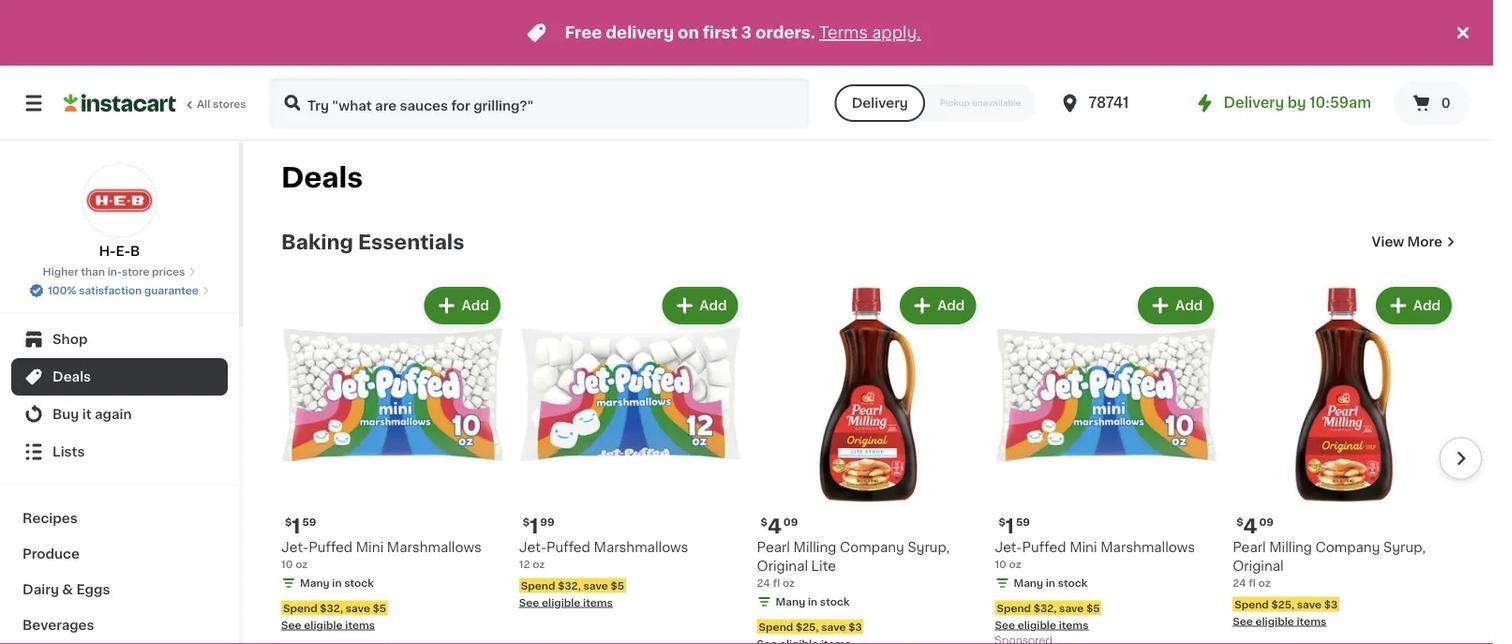 Task type: describe. For each thing, give the bounding box(es) containing it.
Search field
[[270, 79, 809, 128]]

buy it again
[[53, 408, 132, 421]]

h-e-b link
[[82, 163, 157, 261]]

100% satisfaction guarantee button
[[29, 279, 210, 298]]

again
[[95, 408, 132, 421]]

fl inside pearl milling company syrup, original 24 fl oz
[[1249, 578, 1256, 588]]

4 add button from the left
[[1140, 289, 1212, 323]]

save for 1st product group
[[346, 603, 370, 613]]

higher than in-store prices
[[43, 267, 185, 277]]

item carousel region
[[255, 276, 1482, 644]]

recipes link
[[11, 501, 228, 536]]

delivery for delivery
[[852, 97, 908, 110]]

2 horizontal spatial $5
[[1087, 603, 1100, 613]]

shop link
[[11, 321, 228, 358]]

4 for pearl milling company syrup, original lite
[[768, 516, 782, 536]]

4 product group from the left
[[995, 283, 1218, 644]]

syrup, for lite
[[908, 541, 950, 554]]

0 horizontal spatial in
[[332, 578, 342, 588]]

in-
[[108, 267, 122, 277]]

spend $32, save $5 see eligible items for 4th product group from right
[[519, 580, 624, 607]]

09 for pearl milling company syrup, original
[[1260, 517, 1274, 527]]

many for 1st product group
[[300, 578, 330, 588]]

lists
[[53, 445, 85, 458]]

free delivery on first 3 orders. terms apply.
[[565, 25, 921, 41]]

baking
[[281, 232, 353, 252]]

12
[[519, 559, 530, 569]]

5 $ from the left
[[1237, 517, 1244, 527]]

2 horizontal spatial many in stock
[[1014, 578, 1088, 588]]

$ 4 09 for pearl milling company syrup, original
[[1237, 516, 1274, 536]]

orders.
[[756, 25, 816, 41]]

eggs
[[76, 583, 110, 596]]

0 button
[[1394, 81, 1471, 126]]

save inside button
[[822, 621, 846, 632]]

original for lite
[[757, 560, 808, 573]]

deals link
[[11, 358, 228, 396]]

view more link
[[1372, 233, 1456, 251]]

&
[[62, 583, 73, 596]]

24 inside pearl milling company syrup, original lite 24 fl oz
[[757, 578, 771, 588]]

all
[[197, 99, 210, 109]]

add button for pearl milling company syrup, original
[[1378, 289, 1450, 323]]

$25, for spend $25, save $3
[[796, 621, 819, 632]]

add button for jet-puffed mini marshmallows
[[426, 289, 499, 323]]

company for lite
[[840, 541, 905, 554]]

0 horizontal spatial $5
[[373, 603, 386, 613]]

2 1 from the left
[[530, 516, 539, 536]]

view
[[1372, 235, 1405, 248]]

milling for 24
[[1270, 541, 1313, 554]]

many for 4th product group from left
[[1014, 578, 1044, 588]]

24 inside pearl milling company syrup, original 24 fl oz
[[1233, 578, 1247, 588]]

beverages link
[[11, 608, 228, 643]]

oz inside pearl milling company syrup, original 24 fl oz
[[1259, 578, 1271, 588]]

dairy & eggs link
[[11, 572, 228, 608]]

1 horizontal spatial deals
[[281, 165, 363, 191]]

produce link
[[11, 536, 228, 572]]

$ inside $ 1 99
[[523, 517, 530, 527]]

all stores
[[197, 99, 246, 109]]

add button for pearl milling company syrup, original lite
[[902, 289, 975, 323]]

satisfaction
[[79, 285, 142, 296]]

many in stock for the add button corresponding to pearl milling company syrup, original lite
[[776, 597, 850, 607]]

apply.
[[872, 25, 921, 41]]

1 1 from the left
[[292, 516, 301, 536]]

4 for pearl milling company syrup, original
[[1244, 516, 1258, 536]]

oz inside jet-puffed marshmallows 12 oz
[[533, 559, 545, 569]]

baking essentials link
[[281, 231, 465, 253]]

baking essentials
[[281, 232, 465, 252]]

delivery by 10:59am
[[1224, 96, 1372, 110]]

delivery by 10:59am link
[[1194, 92, 1372, 114]]

spend $25, save $3 see eligible items
[[1233, 599, 1338, 626]]

3 $ from the left
[[999, 517, 1006, 527]]

save for 4th product group from right
[[584, 580, 608, 590]]

all stores link
[[64, 77, 248, 129]]

eligible inside "spend $25, save $3 see eligible items"
[[1256, 616, 1295, 626]]

marshmallows inside jet-puffed marshmallows 12 oz
[[594, 541, 689, 554]]

sponsored badge image
[[995, 636, 1052, 644]]

4 add from the left
[[1176, 299, 1203, 312]]

save for 1st product group from right
[[1297, 599, 1322, 609]]

$ 1 99
[[523, 516, 555, 536]]

spend $32, save $5 see eligible items for 4th product group from left
[[995, 603, 1100, 630]]

0
[[1442, 97, 1451, 110]]

b
[[130, 245, 140, 258]]

09 for pearl milling company syrup, original lite
[[784, 517, 798, 527]]

1 $ from the left
[[285, 517, 292, 527]]

original for 24
[[1233, 560, 1284, 573]]

deals inside 'link'
[[53, 370, 91, 383]]

puffed inside jet-puffed marshmallows 12 oz
[[547, 541, 591, 554]]

$32, for 4th product group from right
[[558, 580, 581, 590]]

$ 4 09 for pearl milling company syrup, original lite
[[761, 516, 798, 536]]

many in stock for jet-puffed mini marshmallows the add button
[[300, 578, 374, 588]]

h-e-b logo image
[[82, 163, 157, 238]]

syrup, for 24
[[1384, 541, 1426, 554]]

59 for 1st product group
[[302, 517, 316, 527]]

view more
[[1372, 235, 1443, 248]]

spend $25, save $3
[[759, 621, 862, 632]]

5 product group from the left
[[1233, 283, 1456, 628]]

spend inside "spend $25, save $3 see eligible items"
[[1235, 599, 1269, 609]]

shop
[[53, 333, 88, 346]]

$3 for spend $25, save $3
[[849, 621, 862, 632]]

by
[[1288, 96, 1307, 110]]

instacart logo image
[[64, 92, 176, 114]]

jet-puffed marshmallows 12 oz
[[519, 541, 689, 569]]

than
[[81, 267, 105, 277]]

delivery for delivery by 10:59am
[[1224, 96, 1285, 110]]

buy
[[53, 408, 79, 421]]

delivery button
[[835, 84, 925, 122]]

on
[[678, 25, 699, 41]]

100% satisfaction guarantee
[[48, 285, 199, 296]]

$25, for spend $25, save $3 see eligible items
[[1272, 599, 1295, 609]]

pearl for 24
[[1233, 541, 1266, 554]]

produce
[[23, 548, 80, 561]]

items for 1st product group
[[345, 620, 375, 630]]

2 mini from the left
[[1070, 541, 1098, 554]]

h-
[[99, 245, 116, 258]]



Task type: vqa. For each thing, say whether or not it's contained in the screenshot.
the Spend $25, save $3 See eligible items
yes



Task type: locate. For each thing, give the bounding box(es) containing it.
stores
[[213, 99, 246, 109]]

None search field
[[268, 77, 811, 129]]

delivery inside "button"
[[852, 97, 908, 110]]

see for 1st product group from right
[[1233, 616, 1253, 626]]

jet- for 4th product group from left
[[995, 541, 1022, 554]]

jet-puffed mini marshmallows 10 oz
[[281, 541, 482, 569], [995, 541, 1196, 569]]

1 vertical spatial $25,
[[796, 621, 819, 632]]

limited time offer region
[[0, 0, 1452, 66]]

buy it again link
[[11, 396, 228, 433]]

see inside "spend $25, save $3 see eligible items"
[[1233, 616, 1253, 626]]

$3 down pearl milling company syrup, original 24 fl oz
[[1325, 599, 1338, 609]]

0 vertical spatial $3
[[1325, 599, 1338, 609]]

3 add button from the left
[[902, 289, 975, 323]]

0 horizontal spatial deals
[[53, 370, 91, 383]]

eligible
[[542, 597, 581, 607], [1256, 616, 1295, 626], [304, 620, 343, 630], [1018, 620, 1057, 630]]

1 horizontal spatial many in stock
[[776, 597, 850, 607]]

3 1 from the left
[[1006, 516, 1014, 536]]

items for 4th product group from right
[[583, 597, 613, 607]]

save inside "spend $25, save $3 see eligible items"
[[1297, 599, 1322, 609]]

0 horizontal spatial $3
[[849, 621, 862, 632]]

pearl inside pearl milling company syrup, original lite 24 fl oz
[[757, 541, 790, 554]]

lists link
[[11, 433, 228, 471]]

original up "spend $25, save $3 see eligible items" in the bottom right of the page
[[1233, 560, 1284, 573]]

pearl milling company syrup, original 24 fl oz
[[1233, 541, 1426, 588]]

1 horizontal spatial in
[[808, 597, 818, 607]]

1 add button from the left
[[426, 289, 499, 323]]

0 horizontal spatial pearl
[[757, 541, 790, 554]]

original inside pearl milling company syrup, original 24 fl oz
[[1233, 560, 1284, 573]]

2 pearl from the left
[[1233, 541, 1266, 554]]

1 horizontal spatial fl
[[1249, 578, 1256, 588]]

3 marshmallows from the left
[[1101, 541, 1196, 554]]

1 horizontal spatial marshmallows
[[594, 541, 689, 554]]

0 horizontal spatial 59
[[302, 517, 316, 527]]

2 horizontal spatial many
[[1014, 578, 1044, 588]]

1 horizontal spatial spend $32, save $5 see eligible items
[[519, 580, 624, 607]]

$25, down lite
[[796, 621, 819, 632]]

0 horizontal spatial marshmallows
[[387, 541, 482, 554]]

jet- inside jet-puffed marshmallows 12 oz
[[519, 541, 547, 554]]

2 syrup, from the left
[[1384, 541, 1426, 554]]

59 for 4th product group from left
[[1016, 517, 1030, 527]]

1 $ 4 09 from the left
[[761, 516, 798, 536]]

delivery
[[1224, 96, 1285, 110], [852, 97, 908, 110]]

milling up lite
[[794, 541, 837, 554]]

1 horizontal spatial $5
[[611, 580, 624, 590]]

1 horizontal spatial mini
[[1070, 541, 1098, 554]]

1 59 from the left
[[302, 517, 316, 527]]

2 horizontal spatial 1
[[1006, 516, 1014, 536]]

$25,
[[1272, 599, 1295, 609], [796, 621, 819, 632]]

1 horizontal spatial $3
[[1325, 599, 1338, 609]]

pearl up spend $25, save $3
[[757, 541, 790, 554]]

99
[[540, 517, 555, 527]]

save for 4th product group from left
[[1060, 603, 1084, 613]]

78741 button
[[1059, 77, 1172, 129]]

0 vertical spatial $25,
[[1272, 599, 1295, 609]]

items for 1st product group from right
[[1297, 616, 1327, 626]]

syrup, inside pearl milling company syrup, original 24 fl oz
[[1384, 541, 1426, 554]]

first
[[703, 25, 738, 41]]

add button
[[426, 289, 499, 323], [664, 289, 737, 323], [902, 289, 975, 323], [1140, 289, 1212, 323], [1378, 289, 1450, 323]]

2 09 from the left
[[1260, 517, 1274, 527]]

$3
[[1325, 599, 1338, 609], [849, 621, 862, 632]]

pearl
[[757, 541, 790, 554], [1233, 541, 1266, 554]]

in
[[332, 578, 342, 588], [1046, 578, 1056, 588], [808, 597, 818, 607]]

0 horizontal spatial 24
[[757, 578, 771, 588]]

pearl milling company syrup, original lite 24 fl oz
[[757, 541, 950, 588]]

0 horizontal spatial 09
[[784, 517, 798, 527]]

1 horizontal spatial $ 1 59
[[999, 516, 1030, 536]]

0 horizontal spatial fl
[[773, 578, 780, 588]]

more
[[1408, 235, 1443, 248]]

3 puffed from the left
[[1022, 541, 1067, 554]]

puffed for 1st product group
[[309, 541, 353, 554]]

see
[[519, 597, 539, 607], [1233, 616, 1253, 626], [281, 620, 302, 630], [995, 620, 1015, 630]]

add for jet-puffed mini marshmallows
[[462, 299, 489, 312]]

1 milling from the left
[[794, 541, 837, 554]]

company inside pearl milling company syrup, original 24 fl oz
[[1316, 541, 1381, 554]]

delivery left by
[[1224, 96, 1285, 110]]

1 horizontal spatial company
[[1316, 541, 1381, 554]]

2 puffed from the left
[[547, 541, 591, 554]]

marshmallows
[[387, 541, 482, 554], [594, 541, 689, 554], [1101, 541, 1196, 554]]

essentials
[[358, 232, 465, 252]]

$3 inside button
[[849, 621, 862, 632]]

1 horizontal spatial $25,
[[1272, 599, 1295, 609]]

2 jet- from the left
[[519, 541, 547, 554]]

24 up "spend $25, save $3 see eligible items" in the bottom right of the page
[[1233, 578, 1247, 588]]

$25, inside "spend $25, save $3 see eligible items"
[[1272, 599, 1295, 609]]

$ 1 59 for 1st product group
[[285, 516, 316, 536]]

0 horizontal spatial spend $32, save $5 see eligible items
[[281, 603, 386, 630]]

5 add button from the left
[[1378, 289, 1450, 323]]

10:59am
[[1310, 96, 1372, 110]]

3 add from the left
[[938, 299, 965, 312]]

$ 4 09 up pearl milling company syrup, original lite 24 fl oz
[[761, 516, 798, 536]]

2 horizontal spatial marshmallows
[[1101, 541, 1196, 554]]

1 horizontal spatial pearl
[[1233, 541, 1266, 554]]

09
[[784, 517, 798, 527], [1260, 517, 1274, 527]]

stock
[[344, 578, 374, 588], [1058, 578, 1088, 588], [820, 597, 850, 607]]

2 $ 1 59 from the left
[[999, 516, 1030, 536]]

fl
[[773, 578, 780, 588], [1249, 578, 1256, 588]]

1 4 from the left
[[768, 516, 782, 536]]

$3 down pearl milling company syrup, original lite 24 fl oz
[[849, 621, 862, 632]]

1 original from the left
[[757, 560, 808, 573]]

2 marshmallows from the left
[[594, 541, 689, 554]]

2 $ 4 09 from the left
[[1237, 516, 1274, 536]]

1 vertical spatial deals
[[53, 370, 91, 383]]

10 for 1st product group
[[281, 559, 293, 569]]

$32, for 4th product group from left
[[1034, 603, 1057, 613]]

2 59 from the left
[[1016, 517, 1030, 527]]

company up "spend $25, save $3 see eligible items" in the bottom right of the page
[[1316, 541, 1381, 554]]

1 horizontal spatial jet-puffed mini marshmallows 10 oz
[[995, 541, 1196, 569]]

2 horizontal spatial in
[[1046, 578, 1056, 588]]

0 horizontal spatial $32,
[[320, 603, 343, 613]]

2 24 from the left
[[1233, 578, 1247, 588]]

2 horizontal spatial $32,
[[1034, 603, 1057, 613]]

1 horizontal spatial 1
[[530, 516, 539, 536]]

0 horizontal spatial jet-
[[281, 541, 309, 554]]

0 vertical spatial deals
[[281, 165, 363, 191]]

1 horizontal spatial 24
[[1233, 578, 1247, 588]]

service type group
[[835, 84, 1037, 122]]

09 up pearl milling company syrup, original 24 fl oz
[[1260, 517, 1274, 527]]

3
[[741, 25, 752, 41]]

1 horizontal spatial delivery
[[1224, 96, 1285, 110]]

fl up "spend $25, save $3 see eligible items" in the bottom right of the page
[[1249, 578, 1256, 588]]

0 horizontal spatial $ 4 09
[[761, 516, 798, 536]]

5 add from the left
[[1414, 299, 1441, 312]]

spend
[[521, 580, 555, 590], [1235, 599, 1269, 609], [283, 603, 318, 613], [997, 603, 1031, 613], [759, 621, 793, 632]]

2 jet-puffed mini marshmallows 10 oz from the left
[[995, 541, 1196, 569]]

oz
[[296, 559, 308, 569], [533, 559, 545, 569], [1009, 559, 1022, 569], [783, 578, 795, 588], [1259, 578, 1271, 588]]

dairy & eggs
[[23, 583, 110, 596]]

deals down shop
[[53, 370, 91, 383]]

pearl up "spend $25, save $3 see eligible items" in the bottom right of the page
[[1233, 541, 1266, 554]]

terms apply. link
[[819, 25, 921, 41]]

recipes
[[23, 512, 78, 525]]

add for pearl milling company syrup, original lite
[[938, 299, 965, 312]]

company
[[840, 541, 905, 554], [1316, 541, 1381, 554]]

1 $ 1 59 from the left
[[285, 516, 316, 536]]

1 horizontal spatial 10
[[995, 559, 1007, 569]]

2 horizontal spatial spend $32, save $5 see eligible items
[[995, 603, 1100, 630]]

$25, inside button
[[796, 621, 819, 632]]

1 company from the left
[[840, 541, 905, 554]]

1 jet- from the left
[[281, 541, 309, 554]]

company for 24
[[1316, 541, 1381, 554]]

0 horizontal spatial many
[[300, 578, 330, 588]]

0 horizontal spatial 10
[[281, 559, 293, 569]]

spend $25, save $3 button
[[757, 619, 980, 644]]

$5
[[611, 580, 624, 590], [373, 603, 386, 613], [1087, 603, 1100, 613]]

dairy
[[23, 583, 59, 596]]

$3 for spend $25, save $3 see eligible items
[[1325, 599, 1338, 609]]

oz inside pearl milling company syrup, original lite 24 fl oz
[[783, 578, 795, 588]]

$25, down pearl milling company syrup, original 24 fl oz
[[1272, 599, 1295, 609]]

spend $32, save $5 see eligible items
[[519, 580, 624, 607], [281, 603, 386, 630], [995, 603, 1100, 630]]

milling inside pearl milling company syrup, original 24 fl oz
[[1270, 541, 1313, 554]]

fl up spend $25, save $3
[[773, 578, 780, 588]]

2 4 from the left
[[1244, 516, 1258, 536]]

$ 4 09
[[761, 516, 798, 536], [1237, 516, 1274, 536]]

marshmallows for 4th product group from left
[[1101, 541, 1196, 554]]

many for 3rd product group from the right
[[776, 597, 806, 607]]

4 up pearl milling company syrup, original 24 fl oz
[[1244, 516, 1258, 536]]

100%
[[48, 285, 76, 296]]

jet- for 1st product group
[[281, 541, 309, 554]]

milling inside pearl milling company syrup, original lite 24 fl oz
[[794, 541, 837, 554]]

1 horizontal spatial milling
[[1270, 541, 1313, 554]]

product group
[[281, 283, 504, 632], [519, 283, 742, 610], [757, 283, 980, 644], [995, 283, 1218, 644], [1233, 283, 1456, 628]]

syrup, inside pearl milling company syrup, original lite 24 fl oz
[[908, 541, 950, 554]]

items inside "spend $25, save $3 see eligible items"
[[1297, 616, 1327, 626]]

1 fl from the left
[[773, 578, 780, 588]]

59
[[302, 517, 316, 527], [1016, 517, 1030, 527]]

0 horizontal spatial milling
[[794, 541, 837, 554]]

spend $32, save $5 see eligible items for 1st product group
[[281, 603, 386, 630]]

delivery
[[606, 25, 674, 41]]

free
[[565, 25, 602, 41]]

2 horizontal spatial puffed
[[1022, 541, 1067, 554]]

company inside pearl milling company syrup, original lite 24 fl oz
[[840, 541, 905, 554]]

1 horizontal spatial 09
[[1260, 517, 1274, 527]]

0 horizontal spatial many in stock
[[300, 578, 374, 588]]

1 horizontal spatial original
[[1233, 560, 1284, 573]]

spend inside "spend $25, save $3" button
[[759, 621, 793, 632]]

1 syrup, from the left
[[908, 541, 950, 554]]

higher than in-store prices link
[[43, 264, 196, 279]]

milling for lite
[[794, 541, 837, 554]]

items for 4th product group from left
[[1059, 620, 1089, 630]]

1 jet-puffed mini marshmallows 10 oz from the left
[[281, 541, 482, 569]]

2 fl from the left
[[1249, 578, 1256, 588]]

10
[[281, 559, 293, 569], [995, 559, 1007, 569]]

0 horizontal spatial syrup,
[[908, 541, 950, 554]]

add for pearl milling company syrup, original
[[1414, 299, 1441, 312]]

4 up pearl milling company syrup, original lite 24 fl oz
[[768, 516, 782, 536]]

store
[[122, 267, 149, 277]]

1 09 from the left
[[784, 517, 798, 527]]

terms
[[819, 25, 868, 41]]

4
[[768, 516, 782, 536], [1244, 516, 1258, 536]]

2 horizontal spatial stock
[[1058, 578, 1088, 588]]

see for 1st product group
[[281, 620, 302, 630]]

0 horizontal spatial delivery
[[852, 97, 908, 110]]

$3 inside "spend $25, save $3 see eligible items"
[[1325, 599, 1338, 609]]

save
[[584, 580, 608, 590], [1297, 599, 1322, 609], [346, 603, 370, 613], [1060, 603, 1084, 613], [822, 621, 846, 632]]

1 10 from the left
[[281, 559, 293, 569]]

2 add from the left
[[700, 299, 727, 312]]

1
[[292, 516, 301, 536], [530, 516, 539, 536], [1006, 516, 1014, 536]]

1 vertical spatial $3
[[849, 621, 862, 632]]

pearl for lite
[[757, 541, 790, 554]]

2 10 from the left
[[995, 559, 1007, 569]]

see for 4th product group from right
[[519, 597, 539, 607]]

e-
[[116, 245, 130, 258]]

0 horizontal spatial company
[[840, 541, 905, 554]]

it
[[82, 408, 92, 421]]

delivery down terms apply. link
[[852, 97, 908, 110]]

24 up spend $25, save $3
[[757, 578, 771, 588]]

2 original from the left
[[1233, 560, 1284, 573]]

add button for jet-puffed marshmallows
[[664, 289, 737, 323]]

1 horizontal spatial 4
[[1244, 516, 1258, 536]]

1 horizontal spatial syrup,
[[1384, 541, 1426, 554]]

add for jet-puffed marshmallows
[[700, 299, 727, 312]]

2 milling from the left
[[1270, 541, 1313, 554]]

milling up "spend $25, save $3 see eligible items" in the bottom right of the page
[[1270, 541, 1313, 554]]

prices
[[152, 267, 185, 277]]

2 product group from the left
[[519, 283, 742, 610]]

1 horizontal spatial $32,
[[558, 580, 581, 590]]

2 add button from the left
[[664, 289, 737, 323]]

0 horizontal spatial $25,
[[796, 621, 819, 632]]

original
[[757, 560, 808, 573], [1233, 560, 1284, 573]]

3 product group from the left
[[757, 283, 980, 644]]

1 horizontal spatial $ 4 09
[[1237, 516, 1274, 536]]

lite
[[812, 560, 836, 573]]

$
[[285, 517, 292, 527], [523, 517, 530, 527], [999, 517, 1006, 527], [761, 517, 768, 527], [1237, 517, 1244, 527]]

original inside pearl milling company syrup, original lite 24 fl oz
[[757, 560, 808, 573]]

company up "spend $25, save $3" button at right bottom
[[840, 541, 905, 554]]

0 horizontal spatial stock
[[344, 578, 374, 588]]

4 $ from the left
[[761, 517, 768, 527]]

1 add from the left
[[462, 299, 489, 312]]

puffed for 4th product group from left
[[1022, 541, 1067, 554]]

$ 4 09 up pearl milling company syrup, original 24 fl oz
[[1237, 516, 1274, 536]]

1 pearl from the left
[[757, 541, 790, 554]]

see for 4th product group from left
[[995, 620, 1015, 630]]

09 up pearl milling company syrup, original lite 24 fl oz
[[784, 517, 798, 527]]

fl inside pearl milling company syrup, original lite 24 fl oz
[[773, 578, 780, 588]]

deals up 'baking'
[[281, 165, 363, 191]]

pearl inside pearl milling company syrup, original 24 fl oz
[[1233, 541, 1266, 554]]

$32, for 1st product group
[[320, 603, 343, 613]]

beverages
[[23, 619, 94, 632]]

mini
[[356, 541, 384, 554], [1070, 541, 1098, 554]]

2 horizontal spatial jet-
[[995, 541, 1022, 554]]

1 puffed from the left
[[309, 541, 353, 554]]

0 horizontal spatial $ 1 59
[[285, 516, 316, 536]]

2 company from the left
[[1316, 541, 1381, 554]]

1 horizontal spatial jet-
[[519, 541, 547, 554]]

3 jet- from the left
[[995, 541, 1022, 554]]

1 horizontal spatial 59
[[1016, 517, 1030, 527]]

1 horizontal spatial many
[[776, 597, 806, 607]]

0 horizontal spatial 1
[[292, 516, 301, 536]]

1 24 from the left
[[757, 578, 771, 588]]

deals
[[281, 165, 363, 191], [53, 370, 91, 383]]

1 horizontal spatial stock
[[820, 597, 850, 607]]

items
[[583, 597, 613, 607], [1297, 616, 1327, 626], [345, 620, 375, 630], [1059, 620, 1089, 630]]

0 horizontal spatial original
[[757, 560, 808, 573]]

1 marshmallows from the left
[[387, 541, 482, 554]]

0 horizontal spatial jet-puffed mini marshmallows 10 oz
[[281, 541, 482, 569]]

0 horizontal spatial mini
[[356, 541, 384, 554]]

many in stock
[[300, 578, 374, 588], [1014, 578, 1088, 588], [776, 597, 850, 607]]

$32,
[[558, 580, 581, 590], [320, 603, 343, 613], [1034, 603, 1057, 613]]

1 mini from the left
[[356, 541, 384, 554]]

original left lite
[[757, 560, 808, 573]]

$ 1 59 for 4th product group from left
[[999, 516, 1030, 536]]

2 $ from the left
[[523, 517, 530, 527]]

1 product group from the left
[[281, 283, 504, 632]]

24
[[757, 578, 771, 588], [1233, 578, 1247, 588]]

1 horizontal spatial puffed
[[547, 541, 591, 554]]

h-e-b
[[99, 245, 140, 258]]

10 for 4th product group from left
[[995, 559, 1007, 569]]

higher
[[43, 267, 79, 277]]

milling
[[794, 541, 837, 554], [1270, 541, 1313, 554]]

78741
[[1089, 96, 1129, 110]]

0 horizontal spatial puffed
[[309, 541, 353, 554]]

guarantee
[[144, 285, 199, 296]]

marshmallows for 1st product group
[[387, 541, 482, 554]]

0 horizontal spatial 4
[[768, 516, 782, 536]]



